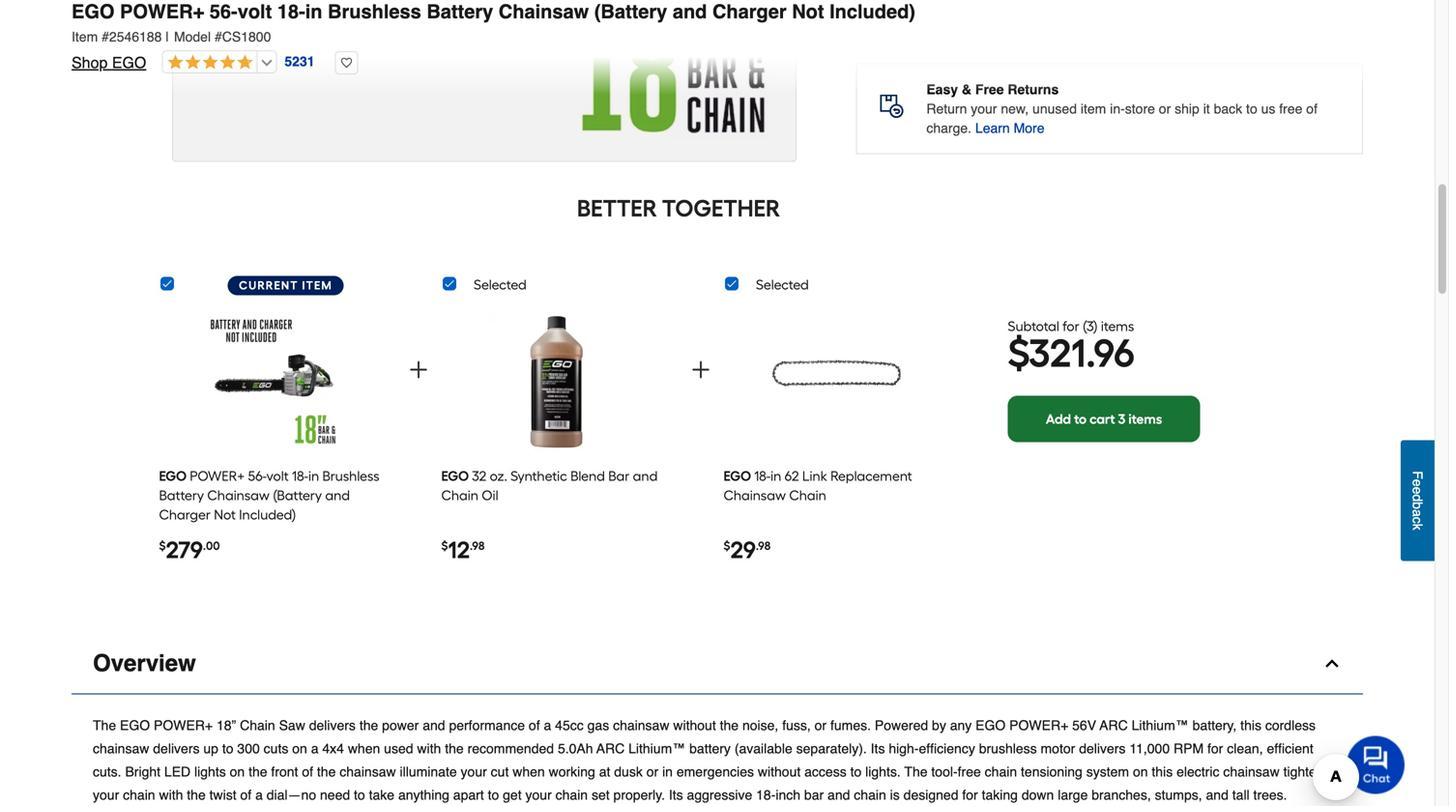 Task type: locate. For each thing, give the bounding box(es) containing it.
1 vertical spatial volt
[[266, 468, 289, 484]]

item
[[302, 278, 333, 292]]

your right the get
[[525, 787, 552, 803]]

charger up 279
[[159, 506, 211, 523]]

ego down 2546188 at the left of page
[[112, 54, 146, 72]]

3 right 321
[[1087, 318, 1094, 334]]

subtotal
[[1008, 318, 1059, 334]]

delivers up 4x4
[[309, 718, 356, 733]]

(battery inside ego power+ 56-volt 18-in brushless battery chainsaw (battery and charger not included) item # 2546188 | model # cs1800
[[594, 0, 667, 23]]

its up lights.
[[871, 741, 885, 756]]

volt
[[238, 0, 272, 23], [266, 468, 289, 484]]

0 vertical spatial or
[[1159, 101, 1171, 116]]

2 e from the top
[[1410, 487, 1425, 494]]

12 list item
[[441, 304, 670, 591]]

the down 4x4
[[317, 764, 336, 780]]

chain inside the ego power+ 18" chain saw delivers the power and performance of a 45cc gas chainsaw without the noise, fuss, or fumes. powered by any ego power+ 56v arc lithium™ battery, this cordless chainsaw delivers up to 300 cuts on a 4x4 when used with the recommended 5.0ah arc lithium™ battery (available separately). its high-efficiency brushless motor delivers 11,000 rpm for clean, efficient cuts. bright led lights on the front of the chainsaw illuminate your cut when working at dusk or in emergencies without access to lights. the tool-free chain tensioning system on this electric chainsaw tightens your chain with the twist of a dial—no need to take anything apart to get your chain set properly. its aggressive 18-inch bar and chain is designed for taking down large branches, stumps, and tall tre
[[240, 718, 275, 733]]

in
[[305, 0, 322, 23], [308, 468, 319, 484], [771, 468, 781, 484], [662, 764, 673, 780]]

0 horizontal spatial included)
[[239, 506, 296, 523]]

0 vertical spatial included)
[[830, 0, 915, 23]]

0 vertical spatial charger
[[712, 0, 787, 23]]

1 horizontal spatial charger
[[712, 0, 787, 23]]

1 horizontal spatial this
[[1240, 718, 1262, 733]]

1 horizontal spatial for
[[1063, 318, 1079, 334]]

to right add
[[1074, 411, 1087, 427]]

power+ up up
[[154, 718, 213, 733]]

3 right the cart
[[1118, 411, 1126, 427]]

the left twist on the left bottom
[[187, 787, 206, 803]]

when right 4x4
[[348, 741, 380, 756]]

bright
[[125, 764, 161, 780]]

ship
[[1175, 101, 1199, 116]]

power+ up motor
[[1009, 718, 1068, 733]]

us
[[1261, 101, 1275, 116]]

$ for 279
[[159, 539, 166, 553]]

0 horizontal spatial free
[[958, 764, 981, 780]]

1 vertical spatial its
[[669, 787, 683, 803]]

a left 4x4
[[311, 741, 319, 756]]

0 vertical spatial items
[[1101, 318, 1134, 334]]

chainsaw up take
[[340, 764, 396, 780]]

0 horizontal spatial the
[[93, 718, 116, 733]]

1 vertical spatial when
[[513, 764, 545, 780]]

1 .98 from the left
[[470, 539, 485, 553]]

32 oz. synthetic blend bar and chain oil
[[441, 468, 658, 504]]

56- up cs1800
[[210, 0, 238, 23]]

clean,
[[1227, 741, 1263, 756]]

1 horizontal spatial without
[[758, 764, 801, 780]]

3
[[1087, 318, 1094, 334], [1118, 411, 1126, 427]]

e
[[1410, 479, 1425, 487], [1410, 487, 1425, 494]]

.98 for 12
[[470, 539, 485, 553]]

of
[[1306, 101, 1318, 116], [529, 718, 540, 733], [302, 764, 313, 780], [240, 787, 252, 803]]

together
[[662, 194, 780, 222]]

0 horizontal spatial not
[[214, 506, 236, 523]]

included) inside ego power+ 56-volt 18-in brushless battery chainsaw (battery and charger not included) item # 2546188 | model # cs1800
[[830, 0, 915, 23]]

to left lights.
[[850, 764, 862, 780]]

items inside "subtotal for ( 3 ) items $ 321 .96"
[[1101, 318, 1134, 334]]

2 horizontal spatial chain
[[789, 487, 826, 504]]

the up "cuts."
[[93, 718, 116, 733]]

twist
[[209, 787, 236, 803]]

performance
[[449, 718, 525, 733]]

arc up at
[[596, 741, 625, 756]]

1 horizontal spatial chainsaw
[[499, 0, 589, 23]]

model
[[174, 29, 211, 44]]

to left us
[[1246, 101, 1257, 116]]

3 for subtotal for ( 3 ) items $ 321 .96
[[1087, 318, 1094, 334]]

1 vertical spatial without
[[758, 764, 801, 780]]

1 horizontal spatial arc
[[1100, 718, 1128, 733]]

ego power+ 56-volt 18-in brushless battery chainsaw (battery and charger not included) image
[[205, 305, 342, 458]]

not up .00
[[214, 506, 236, 523]]

in inside the ego power+ 18" chain saw delivers the power and performance of a 45cc gas chainsaw without the noise, fuss, or fumes. powered by any ego power+ 56v arc lithium™ battery, this cordless chainsaw delivers up to 300 cuts on a 4x4 when used with the recommended 5.0ah arc lithium™ battery (available separately). its high-efficiency brushless motor delivers 11,000 rpm for clean, efficient cuts. bright led lights on the front of the chainsaw illuminate your cut when working at dusk or in emergencies without access to lights. the tool-free chain tensioning system on this electric chainsaw tightens your chain with the twist of a dial—no need to take anything apart to get your chain set properly. its aggressive 18-inch bar and chain is designed for taking down large branches, stumps, and tall tre
[[662, 764, 673, 780]]

1 horizontal spatial included)
[[830, 0, 915, 23]]

e up b
[[1410, 487, 1425, 494]]

ego left 32
[[441, 468, 469, 484]]

0 vertical spatial brushless
[[328, 0, 421, 23]]

2 # from the left
[[215, 29, 222, 44]]

blend
[[570, 468, 605, 484]]

1 vertical spatial brushless
[[322, 468, 379, 484]]

0 horizontal spatial when
[[348, 741, 380, 756]]

volt down ego power+ 56-volt 18-in brushless battery chainsaw (battery and charger not included) image
[[266, 468, 289, 484]]

or right 'fuss,'
[[815, 718, 827, 733]]

on down 300
[[230, 764, 245, 780]]

1 vertical spatial battery
[[159, 487, 204, 504]]

lithium™
[[1132, 718, 1189, 733], [628, 741, 686, 756]]

for left (
[[1063, 318, 1079, 334]]

2 vertical spatial or
[[646, 764, 659, 780]]

on right cuts
[[292, 741, 307, 756]]

1 vertical spatial this
[[1152, 764, 1173, 780]]

to
[[1246, 101, 1257, 116], [1074, 411, 1087, 427], [222, 741, 233, 756], [850, 764, 862, 780], [354, 787, 365, 803], [488, 787, 499, 803]]

your inside easy & free returns return your new, unused item in-store or ship it back to us free of charge.
[[971, 101, 997, 116]]

without up battery
[[673, 718, 716, 733]]

1 horizontal spatial .98
[[756, 539, 771, 553]]

the
[[93, 718, 116, 733], [904, 764, 928, 780]]

1 vertical spatial charger
[[159, 506, 211, 523]]

45cc
[[555, 718, 584, 733]]

bar
[[608, 468, 630, 484]]

free down 'efficiency' at the right bottom of the page
[[958, 764, 981, 780]]

2 selected from the left
[[756, 276, 809, 293]]

ego up item at top left
[[72, 0, 115, 23]]

1 horizontal spatial delivers
[[309, 718, 356, 733]]

large
[[1058, 787, 1088, 803]]

led
[[164, 764, 191, 780]]

cs1800
[[222, 29, 271, 44]]

power+ up .00
[[190, 468, 245, 484]]

powered
[[875, 718, 928, 733]]

0 horizontal spatial battery
[[159, 487, 204, 504]]

0 horizontal spatial this
[[1152, 764, 1173, 780]]

efficient
[[1267, 741, 1313, 756]]

0 horizontal spatial charger
[[159, 506, 211, 523]]

300
[[237, 741, 260, 756]]

without up the inch at bottom right
[[758, 764, 801, 780]]

ego inside ego power+ 56-volt 18-in brushless battery chainsaw (battery and charger not included) item # 2546188 | model # cs1800
[[72, 0, 115, 23]]

chain
[[441, 487, 478, 504], [789, 487, 826, 504], [240, 718, 275, 733]]

ego up brushless
[[976, 718, 1006, 733]]

1 vertical spatial arc
[[596, 741, 625, 756]]

.98 inside $ 12 .98
[[470, 539, 485, 553]]

volt inside power+ 56-volt 18-in brushless battery chainsaw (battery and charger not included)
[[266, 468, 289, 484]]

0 horizontal spatial chainsaw
[[207, 487, 270, 504]]

0 vertical spatial with
[[417, 741, 441, 756]]

1 horizontal spatial battery
[[427, 0, 493, 23]]

cordless
[[1265, 718, 1316, 733]]

1 horizontal spatial free
[[1279, 101, 1303, 116]]

56- down ego power+ 56-volt 18-in brushless battery chainsaw (battery and charger not included) image
[[248, 468, 266, 484]]

(
[[1083, 318, 1087, 334]]

56- inside ego power+ 56-volt 18-in brushless battery chainsaw (battery and charger not included) item # 2546188 | model # cs1800
[[210, 0, 238, 23]]

not left minus image
[[792, 0, 824, 23]]

in-
[[1110, 101, 1125, 116]]

.98
[[470, 539, 485, 553], [756, 539, 771, 553]]

e up the d
[[1410, 479, 1425, 487]]

charger up the item number 2 5 4 6 1 8 8 and model number c s 1 8 0 0 element
[[712, 0, 787, 23]]

&
[[962, 82, 972, 97]]

.98 down 18-in 62 link replacement chainsaw chain
[[756, 539, 771, 553]]

separately).
[[796, 741, 867, 756]]

0 vertical spatial battery
[[427, 0, 493, 23]]

.98 down oil
[[470, 539, 485, 553]]

for left taking
[[962, 787, 978, 803]]

1 horizontal spatial 56-
[[248, 468, 266, 484]]

this up clean,
[[1240, 718, 1262, 733]]

1 vertical spatial 56-
[[248, 468, 266, 484]]

or inside easy & free returns return your new, unused item in-store or ship it back to us free of charge.
[[1159, 101, 1171, 116]]

fumes.
[[830, 718, 871, 733]]

lithium™ up dusk
[[628, 741, 686, 756]]

included) inside power+ 56-volt 18-in brushless battery chainsaw (battery and charger not included)
[[239, 506, 296, 523]]

emergencies
[[677, 764, 754, 780]]

3 for add to cart 3 items
[[1118, 411, 1126, 427]]

chainsaw
[[613, 718, 669, 733], [93, 741, 149, 756], [340, 764, 396, 780], [1223, 764, 1280, 780]]

a inside button
[[1410, 509, 1425, 517]]

1 vertical spatial the
[[904, 764, 928, 780]]

the down high-
[[904, 764, 928, 780]]

56v
[[1072, 718, 1096, 733]]

2 .98 from the left
[[756, 539, 771, 553]]

items right )
[[1101, 318, 1134, 334]]

access
[[804, 764, 847, 780]]

.00
[[203, 539, 220, 553]]

1 horizontal spatial (battery
[[594, 0, 667, 23]]

brushless inside ego power+ 56-volt 18-in brushless battery chainsaw (battery and charger not included) item # 2546188 | model # cs1800
[[328, 0, 421, 23]]

0 vertical spatial volt
[[238, 0, 272, 23]]

0 horizontal spatial without
[[673, 718, 716, 733]]

1 vertical spatial included)
[[239, 506, 296, 523]]

0 horizontal spatial .98
[[470, 539, 485, 553]]

chainsaw right gas
[[613, 718, 669, 733]]

delivers up "led"
[[153, 741, 200, 756]]

brushless inside power+ 56-volt 18-in brushless battery chainsaw (battery and charger not included)
[[322, 468, 379, 484]]

# right item at top left
[[102, 29, 109, 44]]

0 vertical spatial free
[[1279, 101, 1303, 116]]

2 horizontal spatial delivers
[[1079, 741, 1126, 756]]

3 inside "subtotal for ( 3 ) items $ 321 .96"
[[1087, 318, 1094, 334]]

c
[[1410, 517, 1425, 524]]

lights
[[194, 764, 226, 780]]

easy & free returns return your new, unused item in-store or ship it back to us free of charge.
[[926, 82, 1318, 136]]

without
[[673, 718, 716, 733], [758, 764, 801, 780]]

delivers up system
[[1079, 741, 1126, 756]]

ego inside 29 list item
[[724, 468, 751, 484]]

tool-
[[931, 764, 958, 780]]

0 vertical spatial arc
[[1100, 718, 1128, 733]]

of right us
[[1306, 101, 1318, 116]]

1 vertical spatial not
[[214, 506, 236, 523]]

volt up cs1800
[[238, 0, 272, 23]]

k
[[1410, 524, 1425, 530]]

oil
[[482, 487, 498, 504]]

0 vertical spatial this
[[1240, 718, 1262, 733]]

279 list item
[[159, 304, 388, 591]]

not inside ego power+ 56-volt 18-in brushless battery chainsaw (battery and charger not included) item # 2546188 | model # cs1800
[[792, 0, 824, 23]]

battery
[[689, 741, 731, 756]]

1 vertical spatial free
[[958, 764, 981, 780]]

1 horizontal spatial selected
[[756, 276, 809, 293]]

your down the free
[[971, 101, 997, 116]]

current
[[239, 278, 298, 292]]

a left dial—no
[[255, 787, 263, 803]]

with
[[417, 741, 441, 756], [159, 787, 183, 803]]

18-in 62 link replacement chainsaw chain
[[724, 468, 912, 504]]

1 vertical spatial with
[[159, 787, 183, 803]]

321
[[1029, 330, 1086, 376]]

0 horizontal spatial 3
[[1087, 318, 1094, 334]]

system
[[1086, 764, 1129, 780]]

chainsaw inside 18-in 62 link replacement chainsaw chain
[[724, 487, 786, 504]]

anything
[[398, 787, 449, 803]]

to right up
[[222, 741, 233, 756]]

0 vertical spatial 3
[[1087, 318, 1094, 334]]

the
[[359, 718, 378, 733], [720, 718, 739, 733], [445, 741, 464, 756], [249, 764, 267, 780], [317, 764, 336, 780], [187, 787, 206, 803]]

charger
[[712, 0, 787, 23], [159, 506, 211, 523]]

chainsaw up "cuts."
[[93, 741, 149, 756]]

0 horizontal spatial (battery
[[273, 487, 322, 504]]

a left 45cc
[[544, 718, 551, 733]]

items right the cart
[[1129, 411, 1162, 427]]

with up illuminate
[[417, 741, 441, 756]]

when up the get
[[513, 764, 545, 780]]

power+ up | at the left top of the page
[[120, 0, 204, 23]]

power+
[[120, 0, 204, 23], [190, 468, 245, 484], [154, 718, 213, 733], [1009, 718, 1068, 733]]

battery
[[427, 0, 493, 23], [159, 487, 204, 504]]

its right properly.
[[669, 787, 683, 803]]

free right us
[[1279, 101, 1303, 116]]

take
[[369, 787, 394, 803]]

with down "led"
[[159, 787, 183, 803]]

0 horizontal spatial #
[[102, 29, 109, 44]]

2 vertical spatial for
[[962, 787, 978, 803]]

0 vertical spatial when
[[348, 741, 380, 756]]

is
[[890, 787, 900, 803]]

chain for 12
[[441, 487, 478, 504]]

1 e from the top
[[1410, 479, 1425, 487]]

2 horizontal spatial on
[[1133, 764, 1148, 780]]

item
[[1081, 101, 1106, 116]]

chainsaw down clean,
[[1223, 764, 1280, 780]]

1 vertical spatial (battery
[[273, 487, 322, 504]]

included)
[[830, 0, 915, 23], [239, 506, 296, 523]]

arc right 56v at the bottom right of the page
[[1100, 718, 1128, 733]]

or right dusk
[[646, 764, 659, 780]]

battery,
[[1193, 718, 1237, 733]]

1 vertical spatial lithium™
[[628, 741, 686, 756]]

taking
[[982, 787, 1018, 803]]

$ inside $ 279 .00
[[159, 539, 166, 553]]

chainsaw
[[499, 0, 589, 23], [207, 487, 270, 504], [724, 487, 786, 504]]

chain down link
[[789, 487, 826, 504]]

dial—no
[[267, 787, 316, 803]]

this down 11,000
[[1152, 764, 1173, 780]]

2 horizontal spatial chainsaw
[[724, 487, 786, 504]]

2 horizontal spatial or
[[1159, 101, 1171, 116]]

0 vertical spatial not
[[792, 0, 824, 23]]

lithium™ up 11,000
[[1132, 718, 1189, 733]]

to left the get
[[488, 787, 499, 803]]

1 horizontal spatial its
[[871, 741, 885, 756]]

chain inside 18-in 62 link replacement chainsaw chain
[[789, 487, 826, 504]]

chain inside 32 oz. synthetic blend bar and chain oil
[[441, 487, 478, 504]]

items
[[1101, 318, 1134, 334], [1129, 411, 1162, 427]]

1 horizontal spatial 3
[[1118, 411, 1126, 427]]

free inside easy & free returns return your new, unused item in-store or ship it back to us free of charge.
[[1279, 101, 1303, 116]]

0 horizontal spatial 56-
[[210, 0, 238, 23]]

chain up 300
[[240, 718, 275, 733]]

power+ inside ego power+ 56-volt 18-in brushless battery chainsaw (battery and charger not included) item # 2546188 | model # cs1800
[[120, 0, 204, 23]]

of up recommended on the bottom of page
[[529, 718, 540, 733]]

1 horizontal spatial or
[[815, 718, 827, 733]]

dusk
[[614, 764, 643, 780]]

chain down 32
[[441, 487, 478, 504]]

a up k
[[1410, 509, 1425, 517]]

for down 'battery,'
[[1207, 741, 1223, 756]]

1 horizontal spatial lithium™
[[1132, 718, 1189, 733]]

12
[[448, 536, 470, 564]]

0 vertical spatial 56-
[[210, 0, 238, 23]]

$
[[1008, 330, 1029, 376], [159, 539, 166, 553], [441, 539, 448, 553], [724, 539, 730, 553]]

0 vertical spatial for
[[1063, 318, 1079, 334]]

.98 inside $ 29 .98
[[756, 539, 771, 553]]

0 horizontal spatial its
[[669, 787, 683, 803]]

item number 2 5 4 6 1 8 8 and model number c s 1 8 0 0 element
[[72, 27, 1363, 46]]

1 horizontal spatial #
[[215, 29, 222, 44]]

of inside easy & free returns return your new, unused item in-store or ship it back to us free of charge.
[[1306, 101, 1318, 116]]

on
[[292, 741, 307, 756], [230, 764, 245, 780], [1133, 764, 1148, 780]]

0 horizontal spatial selected
[[474, 276, 527, 293]]

5.0ah
[[558, 741, 593, 756]]

more
[[1014, 120, 1045, 136]]

1 vertical spatial 3
[[1118, 411, 1126, 427]]

properly.
[[613, 787, 665, 803]]

18-
[[277, 0, 305, 23], [292, 468, 308, 484], [754, 468, 771, 484], [756, 787, 776, 803]]

ego 32 oz. synthetic blend bar and chain oil image
[[487, 305, 625, 458]]

1 vertical spatial for
[[1207, 741, 1223, 756]]

0 horizontal spatial chain
[[240, 718, 275, 733]]

0 vertical spatial without
[[673, 718, 716, 733]]

$ 12 .98
[[441, 536, 485, 564]]

set
[[592, 787, 610, 803]]

0 horizontal spatial lithium™
[[628, 741, 686, 756]]

up
[[203, 741, 218, 756]]

for inside "subtotal for ( 3 ) items $ 321 .96"
[[1063, 318, 1079, 334]]

56-
[[210, 0, 238, 23], [248, 468, 266, 484]]

1 horizontal spatial not
[[792, 0, 824, 23]]

0 vertical spatial (battery
[[594, 0, 667, 23]]

battery inside ego power+ 56-volt 18-in brushless battery chainsaw (battery and charger not included) item # 2546188 | model # cs1800
[[427, 0, 493, 23]]

ego left 62
[[724, 468, 751, 484]]

chevron up image
[[1322, 654, 1342, 673]]

on down 11,000
[[1133, 764, 1148, 780]]

1 horizontal spatial chain
[[441, 487, 478, 504]]

charger inside ego power+ 56-volt 18-in brushless battery chainsaw (battery and charger not included) item # 2546188 | model # cs1800
[[712, 0, 787, 23]]

or left ship
[[1159, 101, 1171, 116]]

4.7 stars image
[[163, 54, 253, 72]]

$ inside $ 29 .98
[[724, 539, 730, 553]]

fuss,
[[782, 718, 811, 733]]

1 selected from the left
[[474, 276, 527, 293]]

ego up 279
[[159, 468, 187, 484]]

# right model
[[215, 29, 222, 44]]

18- inside the ego power+ 18" chain saw delivers the power and performance of a 45cc gas chainsaw without the noise, fuss, or fumes. powered by any ego power+ 56v arc lithium™ battery, this cordless chainsaw delivers up to 300 cuts on a 4x4 when used with the recommended 5.0ah arc lithium™ battery (available separately). its high-efficiency brushless motor delivers 11,000 rpm for clean, efficient cuts. bright led lights on the front of the chainsaw illuminate your cut when working at dusk or in emergencies without access to lights. the tool-free chain tensioning system on this electric chainsaw tightens your chain with the twist of a dial—no need to take anything apart to get your chain set properly. its aggressive 18-inch bar and chain is designed for taking down large branches, stumps, and tall tre
[[756, 787, 776, 803]]

high-
[[889, 741, 919, 756]]

$ inside $ 12 .98
[[441, 539, 448, 553]]



Task type: describe. For each thing, give the bounding box(es) containing it.
to left take
[[354, 787, 365, 803]]

chain left is
[[854, 787, 886, 803]]

in inside ego power+ 56-volt 18-in brushless battery chainsaw (battery and charger not included) item # 2546188 | model # cs1800
[[305, 0, 322, 23]]

oz.
[[490, 468, 507, 484]]

learn more link
[[975, 118, 1045, 138]]

need
[[320, 787, 350, 803]]

29 list item
[[724, 304, 953, 591]]

1 horizontal spatial the
[[904, 764, 928, 780]]

chainsaw inside ego power+ 56-volt 18-in brushless battery chainsaw (battery and charger not included) item # 2546188 | model # cs1800
[[499, 0, 589, 23]]

(available
[[735, 741, 792, 756]]

selected for 29
[[756, 276, 809, 293]]

)
[[1094, 318, 1098, 334]]

1 vertical spatial items
[[1129, 411, 1162, 427]]

and inside ego power+ 56-volt 18-in brushless battery chainsaw (battery and charger not included) item # 2546188 | model # cs1800
[[673, 0, 707, 23]]

learn more
[[975, 120, 1045, 136]]

to inside easy & free returns return your new, unused item in-store or ship it back to us free of charge.
[[1246, 101, 1257, 116]]

(battery inside power+ 56-volt 18-in brushless battery chainsaw (battery and charger not included)
[[273, 487, 322, 504]]

at
[[599, 764, 610, 780]]

selected for 12
[[474, 276, 527, 293]]

.96
[[1086, 330, 1135, 376]]

aggressive
[[687, 787, 752, 803]]

plus image
[[407, 358, 430, 382]]

1 # from the left
[[102, 29, 109, 44]]

get
[[503, 787, 522, 803]]

the up battery
[[720, 718, 739, 733]]

shop ego
[[72, 54, 146, 72]]

0 horizontal spatial delivers
[[153, 741, 200, 756]]

ego inside 279 list item
[[159, 468, 187, 484]]

and inside power+ 56-volt 18-in brushless battery chainsaw (battery and charger not included)
[[325, 487, 350, 504]]

$ for 12
[[441, 539, 448, 553]]

f e e d b a c k button
[[1401, 440, 1435, 561]]

ego power+ 56-volt 18-in brushless battery chainsaw (battery and charger not included) item # 2546188 | model # cs1800
[[72, 0, 915, 44]]

by
[[932, 718, 946, 733]]

charger inside power+ 56-volt 18-in brushless battery chainsaw (battery and charger not included)
[[159, 506, 211, 523]]

current item
[[239, 278, 333, 292]]

unused
[[1032, 101, 1077, 116]]

store
[[1125, 101, 1155, 116]]

chain for 29
[[789, 487, 826, 504]]

lights.
[[865, 764, 901, 780]]

heart outline image
[[335, 51, 358, 74]]

5231
[[285, 54, 315, 69]]

cart
[[1090, 411, 1115, 427]]

chat invite button image
[[1347, 735, 1406, 794]]

overview
[[93, 650, 196, 677]]

tall
[[1232, 787, 1250, 803]]

volt inside ego power+ 56-volt 18-in brushless battery chainsaw (battery and charger not included) item # 2546188 | model # cs1800
[[238, 0, 272, 23]]

62
[[785, 468, 799, 484]]

b
[[1410, 502, 1425, 509]]

18- inside ego power+ 56-volt 18-in brushless battery chainsaw (battery and charger not included) item # 2546188 | model # cs1800
[[277, 0, 305, 23]]

32
[[472, 468, 486, 484]]

it
[[1203, 101, 1210, 116]]

not inside power+ 56-volt 18-in brushless battery chainsaw (battery and charger not included)
[[214, 506, 236, 523]]

0 horizontal spatial for
[[962, 787, 978, 803]]

cuts.
[[93, 764, 121, 780]]

free inside the ego power+ 18" chain saw delivers the power and performance of a 45cc gas chainsaw without the noise, fuss, or fumes. powered by any ego power+ 56v arc lithium™ battery, this cordless chainsaw delivers up to 300 cuts on a 4x4 when used with the recommended 5.0ah arc lithium™ battery (available separately). its high-efficiency brushless motor delivers 11,000 rpm for clean, efficient cuts. bright led lights on the front of the chainsaw illuminate your cut when working at dusk or in emergencies without access to lights. the tool-free chain tensioning system on this electric chainsaw tightens your chain with the twist of a dial—no need to take anything apart to get your chain set properly. its aggressive 18-inch bar and chain is designed for taking down large branches, stumps, and tall tre
[[958, 764, 981, 780]]

replacement
[[831, 468, 912, 484]]

1 horizontal spatial on
[[292, 741, 307, 756]]

chain down the bright
[[123, 787, 155, 803]]

$ 279 .00
[[159, 536, 220, 564]]

power+ inside power+ 56-volt 18-in brushless battery chainsaw (battery and charger not included)
[[190, 468, 245, 484]]

Stepper number input field with increment and decrement buttons number field
[[908, 0, 962, 44]]

efficiency
[[919, 741, 975, 756]]

the up illuminate
[[445, 741, 464, 756]]

ego up the bright
[[120, 718, 150, 733]]

used
[[384, 741, 413, 756]]

learn
[[975, 120, 1010, 136]]

saw
[[279, 718, 305, 733]]

motor
[[1041, 741, 1075, 756]]

1 horizontal spatial with
[[417, 741, 441, 756]]

chain up taking
[[985, 764, 1017, 780]]

inch
[[776, 787, 800, 803]]

your down "cuts."
[[93, 787, 119, 803]]

ego inside 12 list item
[[441, 468, 469, 484]]

gas
[[587, 718, 609, 733]]

down
[[1022, 787, 1054, 803]]

the down 300
[[249, 764, 267, 780]]

tightens
[[1283, 764, 1331, 780]]

working
[[549, 764, 595, 780]]

279
[[166, 536, 203, 564]]

of right twist on the left bottom
[[240, 787, 252, 803]]

chain down working
[[555, 787, 588, 803]]

easy
[[926, 82, 958, 97]]

in inside power+ 56-volt 18-in brushless battery chainsaw (battery and charger not included)
[[308, 468, 319, 484]]

0 vertical spatial the
[[93, 718, 116, 733]]

0 vertical spatial its
[[871, 741, 885, 756]]

1 horizontal spatial when
[[513, 764, 545, 780]]

better together
[[577, 194, 780, 222]]

any
[[950, 718, 972, 733]]

minus image
[[872, 7, 892, 26]]

18- inside power+ 56-volt 18-in brushless battery chainsaw (battery and charger not included)
[[292, 468, 308, 484]]

return
[[926, 101, 967, 116]]

illuminate
[[400, 764, 457, 780]]

battery inside power+ 56-volt 18-in brushless battery chainsaw (battery and charger not included)
[[159, 487, 204, 504]]

2546188
[[109, 29, 162, 44]]

back
[[1214, 101, 1242, 116]]

4x4
[[322, 741, 344, 756]]

0 horizontal spatial or
[[646, 764, 659, 780]]

bar
[[804, 787, 824, 803]]

new,
[[1001, 101, 1029, 116]]

add
[[1046, 411, 1071, 427]]

shop
[[72, 54, 108, 72]]

add to cart 3 items
[[1046, 411, 1162, 427]]

2 horizontal spatial for
[[1207, 741, 1223, 756]]

0 horizontal spatial with
[[159, 787, 183, 803]]

brushless
[[979, 741, 1037, 756]]

better together heading
[[72, 193, 1286, 224]]

overview button
[[72, 634, 1363, 694]]

f
[[1410, 471, 1425, 479]]

the left power
[[359, 718, 378, 733]]

electric
[[1177, 764, 1219, 780]]

better
[[577, 194, 657, 222]]

and inside 32 oz. synthetic blend bar and chain oil
[[633, 468, 658, 484]]

tensioning
[[1021, 764, 1083, 780]]

|
[[166, 29, 169, 44]]

$ inside "subtotal for ( 3 ) items $ 321 .96"
[[1008, 330, 1029, 376]]

of right front
[[302, 764, 313, 780]]

0 horizontal spatial arc
[[596, 741, 625, 756]]

1 vertical spatial or
[[815, 718, 827, 733]]

your up apart
[[461, 764, 487, 780]]

ego  #cs1800 image
[[173, 0, 796, 161]]

56- inside power+ 56-volt 18-in brushless battery chainsaw (battery and charger not included)
[[248, 468, 266, 484]]

0 vertical spatial lithium™
[[1132, 718, 1189, 733]]

ego 18-in 62 link replacement chainsaw chain image
[[769, 305, 907, 458]]

$ for 29
[[724, 539, 730, 553]]

cuts
[[264, 741, 288, 756]]

synthetic
[[511, 468, 567, 484]]

18- inside 18-in 62 link replacement chainsaw chain
[[754, 468, 771, 484]]

chainsaw inside power+ 56-volt 18-in brushless battery chainsaw (battery and charger not included)
[[207, 487, 270, 504]]

the ego power+ 18" chain saw delivers the power and performance of a 45cc gas chainsaw without the noise, fuss, or fumes. powered by any ego power+ 56v arc lithium™ battery, this cordless chainsaw delivers up to 300 cuts on a 4x4 when used with the recommended 5.0ah arc lithium™ battery (available separately). its high-efficiency brushless motor delivers 11,000 rpm for clean, efficient cuts. bright led lights on the front of the chainsaw illuminate your cut when working at dusk or in emergencies without access to lights. the tool-free chain tensioning system on this electric chainsaw tightens your chain with the twist of a dial—no need to take anything apart to get your chain set properly. its aggressive 18-inch bar and chain is designed for taking down large branches, stumps, and tall tre
[[93, 718, 1331, 806]]

free
[[975, 82, 1004, 97]]

front
[[271, 764, 298, 780]]

subtotal for ( 3 ) items $ 321 .96
[[1008, 318, 1135, 376]]

rpm
[[1174, 741, 1204, 756]]

power
[[382, 718, 419, 733]]

in inside 18-in 62 link replacement chainsaw chain
[[771, 468, 781, 484]]

.98 for 29
[[756, 539, 771, 553]]

f e e d b a c k
[[1410, 471, 1425, 530]]

plus image
[[689, 358, 712, 382]]

18"
[[217, 718, 236, 733]]

0 horizontal spatial on
[[230, 764, 245, 780]]

noise,
[[742, 718, 778, 733]]



Task type: vqa. For each thing, say whether or not it's contained in the screenshot.
Battery within the POWER+ 56-volt 18-in Brushless Battery Chainsaw (Battery and Charger Not Included)
yes



